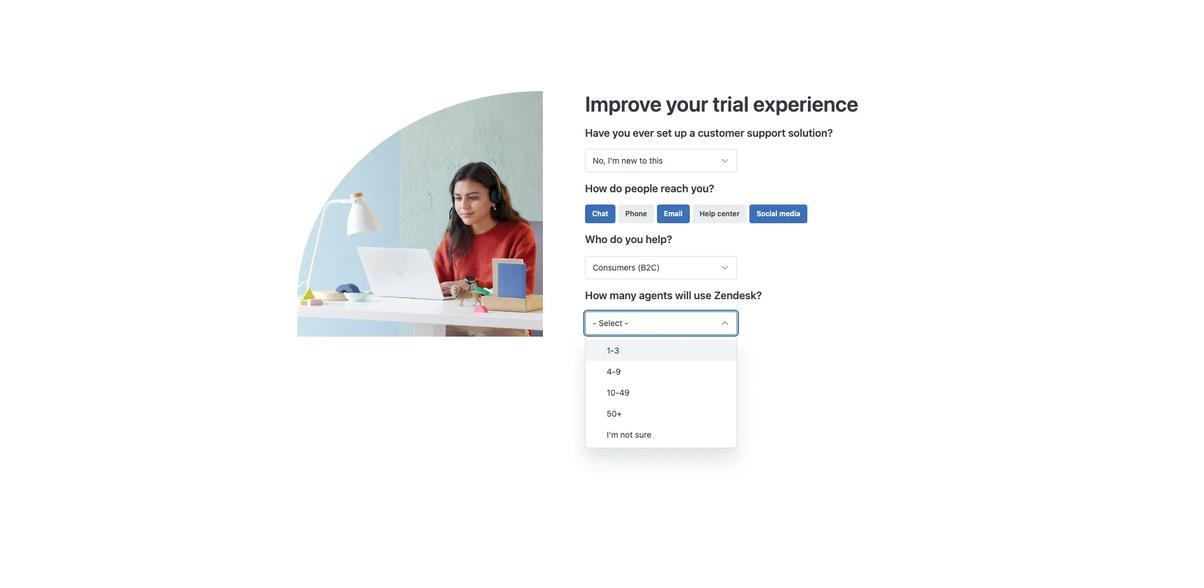 Task type: locate. For each thing, give the bounding box(es) containing it.
0 vertical spatial select
[[599, 318, 623, 328]]

center
[[718, 210, 740, 219]]

social media button
[[750, 205, 808, 224]]

1 vertical spatial - select - button
[[585, 367, 737, 391]]

when
[[585, 345, 614, 357]]

trial
[[713, 91, 749, 117]]

reach
[[661, 183, 689, 195]]

4-9
[[607, 367, 621, 377]]

i'm right no,
[[608, 156, 620, 166]]

1 vertical spatial - select -
[[593, 374, 629, 384]]

no, i'm new to this
[[593, 156, 663, 166]]

you for when
[[631, 345, 649, 357]]

help center
[[700, 210, 740, 219]]

do right 1-
[[616, 345, 629, 357]]

list box containing 1-3
[[585, 338, 737, 449]]

select for 2nd '- select -' popup button
[[599, 374, 623, 384]]

you?
[[691, 183, 714, 195]]

4-
[[607, 367, 616, 377]]

-
[[593, 318, 597, 328], [625, 318, 629, 328], [593, 374, 597, 384], [625, 374, 629, 384]]

who do you help?
[[585, 234, 672, 246]]

ever
[[633, 127, 654, 139]]

have you ever set up a customer support solution?
[[585, 127, 833, 139]]

customer
[[698, 127, 745, 139]]

do left people
[[610, 183, 622, 195]]

have
[[585, 127, 610, 139]]

how up chat
[[585, 183, 607, 195]]

agents
[[639, 289, 673, 302]]

do for who
[[610, 234, 623, 246]]

continue
[[595, 425, 629, 435]]

you left the plan
[[631, 345, 649, 357]]

when do you plan to launch?
[[585, 345, 726, 357]]

list box
[[585, 338, 737, 449]]

media
[[780, 210, 801, 219]]

experience
[[753, 91, 859, 117]]

1 vertical spatial select
[[599, 374, 623, 384]]

select up 1-
[[599, 318, 623, 328]]

0 vertical spatial do
[[610, 183, 622, 195]]

no,
[[593, 156, 606, 166]]

select
[[599, 318, 623, 328], [599, 374, 623, 384]]

1 horizontal spatial to
[[675, 345, 685, 357]]

chat button
[[585, 205, 616, 224]]

1 vertical spatial do
[[610, 234, 623, 246]]

- select -
[[593, 318, 629, 328], [593, 374, 629, 384]]

0 horizontal spatial to
[[640, 156, 647, 166]]

to inside "popup button"
[[640, 156, 647, 166]]

1-3 option
[[586, 341, 737, 362]]

how
[[585, 183, 607, 195], [585, 289, 607, 302]]

your
[[666, 91, 708, 117]]

how for how do people reach you?
[[585, 183, 607, 195]]

0 vertical spatial - select -
[[593, 318, 629, 328]]

who
[[585, 234, 608, 246]]

- up when
[[593, 318, 597, 328]]

how many agents will use zendesk?
[[585, 289, 762, 302]]

to left this
[[640, 156, 647, 166]]

will
[[675, 289, 692, 302]]

- select - up 10-
[[593, 374, 629, 384]]

zendesk?
[[714, 289, 762, 302]]

0 vertical spatial to
[[640, 156, 647, 166]]

1 vertical spatial you
[[625, 234, 643, 246]]

i'm
[[608, 156, 620, 166], [607, 430, 618, 440]]

social
[[757, 210, 778, 219]]

you left ever
[[613, 127, 630, 139]]

1 vertical spatial how
[[585, 289, 607, 302]]

how left many
[[585, 289, 607, 302]]

to right the plan
[[675, 345, 685, 357]]

email
[[664, 210, 683, 219]]

select up 10-
[[599, 374, 623, 384]]

improve your trial experience
[[585, 91, 859, 117]]

- select - button down the plan
[[585, 367, 737, 391]]

you
[[613, 127, 630, 139], [625, 234, 643, 246], [631, 345, 649, 357]]

1 how from the top
[[585, 183, 607, 195]]

you left help?
[[625, 234, 643, 246]]

2 - select - from the top
[[593, 374, 629, 384]]

2 vertical spatial you
[[631, 345, 649, 357]]

0 vertical spatial i'm
[[608, 156, 620, 166]]

a
[[690, 127, 695, 139]]

- select - button
[[585, 312, 737, 335], [585, 367, 737, 391]]

1 select from the top
[[599, 318, 623, 328]]

you for who
[[625, 234, 643, 246]]

2 select from the top
[[599, 374, 623, 384]]

social media
[[757, 210, 801, 219]]

new
[[622, 156, 637, 166]]

do
[[610, 183, 622, 195], [610, 234, 623, 246], [616, 345, 629, 357]]

select for 1st '- select -' popup button from the top
[[599, 318, 623, 328]]

2 how from the top
[[585, 289, 607, 302]]

i'm left not
[[607, 430, 618, 440]]

i'm inside "popup button"
[[608, 156, 620, 166]]

2 vertical spatial do
[[616, 345, 629, 357]]

0 vertical spatial how
[[585, 183, 607, 195]]

- select - up 1-
[[593, 318, 629, 328]]

0 vertical spatial - select - button
[[585, 312, 737, 335]]

10-49 option
[[586, 383, 737, 404]]

to
[[640, 156, 647, 166], [675, 345, 685, 357]]

50+ option
[[586, 404, 737, 425]]

1 vertical spatial i'm
[[607, 430, 618, 440]]

do right who
[[610, 234, 623, 246]]

- select - button up 1-3 option
[[585, 312, 737, 335]]



Task type: describe. For each thing, give the bounding box(es) containing it.
(b2c)
[[638, 263, 660, 272]]

plan
[[652, 345, 673, 357]]

people
[[625, 183, 658, 195]]

do for when
[[616, 345, 629, 357]]

10-
[[607, 388, 619, 398]]

1-3
[[607, 346, 619, 356]]

0 vertical spatial you
[[613, 127, 630, 139]]

1 - select - button from the top
[[585, 312, 737, 335]]

- right 9
[[625, 374, 629, 384]]

do for how
[[610, 183, 622, 195]]

3
[[614, 346, 619, 356]]

many
[[610, 289, 637, 302]]

10-49
[[607, 388, 630, 398]]

use
[[694, 289, 712, 302]]

i'm not sure
[[607, 430, 652, 440]]

customer service agent wearing a headset and sitting at a desk as balloons float through the air in celebration. image
[[297, 91, 585, 337]]

2 - select - button from the top
[[585, 367, 737, 391]]

support
[[747, 127, 786, 139]]

1 - select - from the top
[[593, 318, 629, 328]]

thanks
[[660, 425, 685, 435]]

consumers
[[593, 263, 636, 272]]

improve
[[585, 91, 662, 117]]

50+
[[607, 409, 622, 419]]

launch?
[[688, 345, 726, 357]]

how for how many agents will use zendesk?
[[585, 289, 607, 302]]

no
[[647, 425, 658, 435]]

set
[[657, 127, 672, 139]]

phone button
[[619, 205, 654, 224]]

how do people reach you?
[[585, 183, 714, 195]]

9
[[616, 367, 621, 377]]

- left the 4- at the bottom right of the page
[[593, 374, 597, 384]]

4-9 option
[[586, 362, 737, 383]]

help center button
[[693, 205, 747, 224]]

chat
[[592, 210, 609, 219]]

not
[[621, 430, 633, 440]]

help
[[700, 210, 716, 219]]

1-
[[607, 346, 614, 356]]

49
[[619, 388, 630, 398]]

- down many
[[625, 318, 629, 328]]

sure
[[635, 430, 652, 440]]

consumers (b2c)
[[593, 263, 660, 272]]

i'm inside 'option'
[[607, 430, 618, 440]]

up
[[675, 127, 687, 139]]

continue button
[[585, 419, 638, 442]]

no thanks button
[[638, 419, 695, 442]]

no thanks
[[647, 425, 685, 435]]

i'm not sure option
[[586, 425, 737, 446]]

this
[[649, 156, 663, 166]]

consumers (b2c) button
[[585, 256, 737, 279]]

1 vertical spatial to
[[675, 345, 685, 357]]

no, i'm new to this button
[[585, 149, 737, 173]]

help?
[[646, 234, 672, 246]]

phone
[[626, 210, 647, 219]]

email button
[[657, 205, 690, 224]]

solution?
[[788, 127, 833, 139]]



Task type: vqa. For each thing, say whether or not it's contained in the screenshot.
leftmost Item
no



